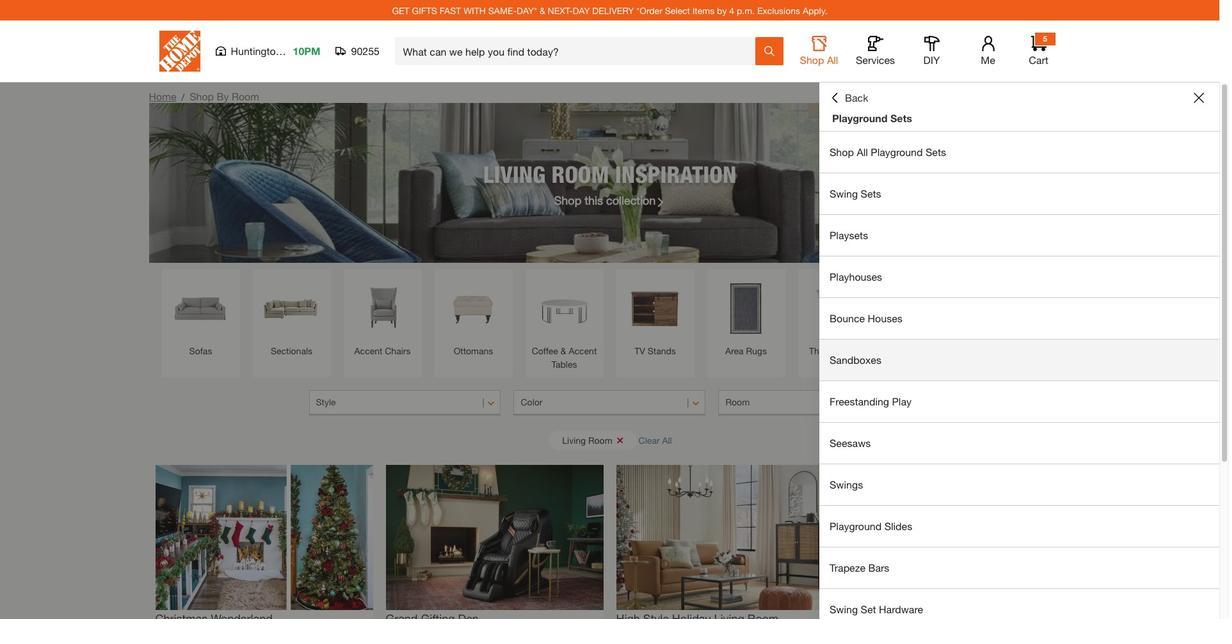 Task type: locate. For each thing, give the bounding box(es) containing it.
&
[[540, 5, 545, 16], [561, 346, 566, 357]]

swings
[[830, 479, 863, 491]]

accent
[[354, 346, 382, 357], [569, 346, 597, 357]]

1 stretchy image image from the left
[[155, 465, 373, 611]]

2 vertical spatial playground
[[830, 520, 882, 533]]

shop right /
[[190, 90, 214, 102]]

& up tables
[[561, 346, 566, 357]]

1 horizontal spatial accent
[[569, 346, 597, 357]]

2 accent from the left
[[569, 346, 597, 357]]

playground
[[832, 112, 888, 124], [871, 146, 923, 158], [830, 520, 882, 533]]

me
[[981, 54, 995, 66]]

4
[[729, 5, 734, 16]]

shop this collection
[[554, 193, 656, 207]]

services button
[[855, 36, 896, 67]]

swing left set
[[830, 604, 858, 616]]

stands
[[648, 346, 676, 357]]

huntington
[[231, 45, 281, 57]]

living inside button
[[562, 435, 586, 446]]

0 horizontal spatial living
[[483, 160, 546, 188]]

shop left this
[[554, 193, 582, 207]]

3 stretchy image image from the left
[[616, 465, 834, 611]]

ottomans
[[454, 346, 493, 357]]

stretchy image image
[[155, 465, 373, 611], [386, 465, 603, 611], [616, 465, 834, 611], [847, 465, 1064, 611]]

room button
[[719, 391, 911, 416]]

2 swing from the top
[[830, 604, 858, 616]]

throw pillows link
[[804, 276, 870, 358]]

playground down back
[[832, 112, 888, 124]]

coffee
[[532, 346, 558, 357]]

room down color button
[[588, 435, 612, 446]]

& right day*
[[540, 5, 545, 16]]

clear all button
[[639, 429, 672, 453]]

tv stands image
[[623, 276, 688, 341]]

shop down apply.
[[800, 54, 824, 66]]

playground for playground slides
[[830, 520, 882, 533]]

0 vertical spatial &
[[540, 5, 545, 16]]

tv
[[635, 346, 645, 357]]

this
[[585, 193, 603, 207]]

coffee & accent tables link
[[532, 276, 597, 371]]

sectionals
[[271, 346, 312, 357]]

throw pillows
[[809, 346, 865, 357]]

0 vertical spatial sets
[[891, 112, 912, 124]]

0 horizontal spatial all
[[662, 435, 672, 446]]

all inside menu
[[857, 146, 868, 158]]

apply.
[[803, 5, 828, 16]]

1 vertical spatial playground
[[871, 146, 923, 158]]

area rugs
[[725, 346, 767, 357]]

select
[[665, 5, 690, 16]]

slides
[[885, 520, 912, 533]]

shop inside 'link'
[[554, 193, 582, 207]]

0 vertical spatial playground
[[832, 112, 888, 124]]

accent up tables
[[569, 346, 597, 357]]

p.m.
[[737, 5, 755, 16]]

living
[[483, 160, 546, 188], [562, 435, 586, 446]]

1 horizontal spatial sets
[[891, 112, 912, 124]]

fast
[[440, 5, 461, 16]]

0 vertical spatial all
[[827, 54, 838, 66]]

back button
[[830, 92, 868, 104]]

all right the clear
[[662, 435, 672, 446]]

room
[[232, 90, 259, 102], [552, 160, 609, 188], [726, 397, 750, 408], [588, 435, 612, 446]]

curtains & drapes image
[[986, 276, 1052, 341]]

1 accent from the left
[[354, 346, 382, 357]]

area
[[725, 346, 744, 357]]

1 horizontal spatial living
[[562, 435, 586, 446]]

diy button
[[911, 36, 952, 67]]

accent chairs
[[354, 346, 411, 357]]

1 vertical spatial swing
[[830, 604, 858, 616]]

area rugs image
[[714, 276, 779, 341]]

2 stretchy image image from the left
[[386, 465, 603, 611]]

style
[[316, 397, 336, 408]]

shop
[[800, 54, 824, 66], [190, 90, 214, 102], [830, 146, 854, 158], [554, 193, 582, 207]]

playground up the "trapeze bars"
[[830, 520, 882, 533]]

1 horizontal spatial all
[[827, 54, 838, 66]]

all up back button
[[827, 54, 838, 66]]

What can we help you find today? search field
[[403, 38, 754, 65]]

ottomans image
[[441, 276, 506, 341]]

1 vertical spatial all
[[857, 146, 868, 158]]

0 vertical spatial swing
[[830, 188, 858, 200]]

home
[[149, 90, 176, 102]]

sets
[[891, 112, 912, 124], [926, 146, 946, 158], [861, 188, 881, 200]]

collection
[[606, 193, 656, 207]]

room down area
[[726, 397, 750, 408]]

0 horizontal spatial sets
[[861, 188, 881, 200]]

shop all
[[800, 54, 838, 66]]

swing
[[830, 188, 858, 200], [830, 604, 858, 616]]

feedback link image
[[1212, 216, 1229, 286]]

living room button
[[549, 431, 637, 450]]

clear
[[639, 435, 660, 446]]

playground slides link
[[819, 506, 1220, 547]]

1 vertical spatial &
[[561, 346, 566, 357]]

1 swing from the top
[[830, 188, 858, 200]]

swing set hardware link
[[819, 590, 1220, 620]]

2 vertical spatial sets
[[861, 188, 881, 200]]

0 horizontal spatial accent
[[354, 346, 382, 357]]

1 vertical spatial living
[[562, 435, 586, 446]]

shop inside menu
[[830, 146, 854, 158]]

menu
[[819, 132, 1220, 620]]

accent inside coffee & accent tables
[[569, 346, 597, 357]]

freestanding
[[830, 396, 889, 408]]

exclusions
[[757, 5, 800, 16]]

2 vertical spatial all
[[662, 435, 672, 446]]

shop up swing sets
[[830, 146, 854, 158]]

trapeze bars
[[830, 562, 889, 574]]

all for clear all
[[662, 435, 672, 446]]

color button
[[514, 391, 706, 416]]

shop all playground sets link
[[819, 132, 1220, 173]]

by
[[717, 5, 727, 16]]

the home depot logo image
[[159, 31, 200, 72]]

all down playground sets
[[857, 146, 868, 158]]

swing set hardware
[[830, 604, 923, 616]]

accent left chairs
[[354, 346, 382, 357]]

playground down playground sets
[[871, 146, 923, 158]]

coffee & accent tables image
[[532, 276, 597, 341]]

0 vertical spatial living
[[483, 160, 546, 188]]

sandboxes
[[830, 354, 882, 366]]

throw pillows image
[[804, 276, 870, 341]]

1 vertical spatial sets
[[926, 146, 946, 158]]

shop inside button
[[800, 54, 824, 66]]

1 horizontal spatial &
[[561, 346, 566, 357]]

4 stretchy image image from the left
[[847, 465, 1064, 611]]

me button
[[968, 36, 1009, 67]]

clear all
[[639, 435, 672, 446]]

swing up playsets
[[830, 188, 858, 200]]

playhouses link
[[819, 257, 1220, 298]]

home / shop by room
[[149, 90, 259, 102]]

2 horizontal spatial all
[[857, 146, 868, 158]]

90255
[[351, 45, 380, 57]]



Task type: describe. For each thing, give the bounding box(es) containing it.
throw blankets image
[[895, 276, 961, 341]]

freestanding play link
[[819, 382, 1220, 423]]

*order
[[637, 5, 662, 16]]

day
[[573, 5, 590, 16]]

sectionals link
[[259, 276, 324, 358]]

gifts
[[412, 5, 437, 16]]

& inside coffee & accent tables
[[561, 346, 566, 357]]

2 horizontal spatial sets
[[926, 146, 946, 158]]

by
[[217, 90, 229, 102]]

sandboxes link
[[819, 340, 1220, 381]]

with
[[464, 5, 486, 16]]

next-
[[548, 5, 573, 16]]

drawer close image
[[1194, 93, 1204, 103]]

shop for shop all
[[800, 54, 824, 66]]

playground for playground sets
[[832, 112, 888, 124]]

items
[[693, 5, 715, 16]]

huntington park
[[231, 45, 305, 57]]

sectionals image
[[259, 276, 324, 341]]

bounce
[[830, 312, 865, 325]]

all for shop all
[[827, 54, 838, 66]]

swings link
[[819, 465, 1220, 506]]

shop for shop all playground sets
[[830, 146, 854, 158]]

houses
[[868, 312, 903, 325]]

90255 button
[[336, 45, 380, 58]]

swing for swing sets
[[830, 188, 858, 200]]

trapeze bars link
[[819, 548, 1220, 589]]

0 horizontal spatial &
[[540, 5, 545, 16]]

playground slides
[[830, 520, 912, 533]]

tv stands
[[635, 346, 676, 357]]

bounce houses
[[830, 312, 903, 325]]

tables
[[552, 359, 577, 370]]

accent chairs image
[[350, 276, 415, 341]]

10pm
[[293, 45, 320, 57]]

sets for playground sets
[[891, 112, 912, 124]]

shop all button
[[799, 36, 840, 67]]

services
[[856, 54, 895, 66]]

bounce houses link
[[819, 298, 1220, 339]]

seesaws
[[830, 437, 871, 449]]

set
[[861, 604, 876, 616]]

hardware
[[879, 604, 923, 616]]

back
[[845, 92, 868, 104]]

swing sets link
[[819, 173, 1220, 214]]

living room inspiration
[[483, 160, 736, 188]]

cart
[[1029, 54, 1049, 66]]

throw
[[809, 346, 834, 357]]

get
[[392, 5, 410, 16]]

playground sets
[[832, 112, 912, 124]]

shop this collection link
[[554, 192, 665, 209]]

play
[[892, 396, 912, 408]]

diy
[[924, 54, 940, 66]]

inspiration
[[615, 160, 736, 188]]

shop for shop this collection
[[554, 193, 582, 207]]

area rugs link
[[714, 276, 779, 358]]

swing for swing set hardware
[[830, 604, 858, 616]]

cart 5
[[1029, 34, 1049, 66]]

park
[[284, 45, 305, 57]]

freestanding play
[[830, 396, 912, 408]]

sets for swing sets
[[861, 188, 881, 200]]

style button
[[309, 391, 501, 416]]

accent chairs link
[[350, 276, 415, 358]]

coffee & accent tables
[[532, 346, 597, 370]]

color
[[521, 397, 543, 408]]

room up this
[[552, 160, 609, 188]]

bars
[[868, 562, 889, 574]]

ottomans link
[[441, 276, 506, 358]]

/
[[181, 92, 184, 102]]

playsets
[[830, 229, 868, 241]]

room right by
[[232, 90, 259, 102]]

playhouses
[[830, 271, 882, 283]]

trapeze
[[830, 562, 866, 574]]

swing sets
[[830, 188, 881, 200]]

all for shop all playground sets
[[857, 146, 868, 158]]

5
[[1043, 34, 1047, 44]]

sofas image
[[168, 276, 233, 341]]

delivery
[[592, 5, 634, 16]]

same-
[[488, 5, 517, 16]]

menu containing shop all playground sets
[[819, 132, 1220, 620]]

seesaws link
[[819, 423, 1220, 464]]

living for living room
[[562, 435, 586, 446]]

day*
[[517, 5, 537, 16]]

chairs
[[385, 346, 411, 357]]

shop all playground sets
[[830, 146, 946, 158]]

living for living room inspiration
[[483, 160, 546, 188]]

tv stands link
[[623, 276, 688, 358]]

rugs
[[746, 346, 767, 357]]

get gifts fast with same-day* & next-day delivery *order select items by 4 p.m. exclusions apply.
[[392, 5, 828, 16]]

home link
[[149, 90, 176, 102]]

sofas
[[189, 346, 212, 357]]

pillows
[[837, 346, 865, 357]]

playsets link
[[819, 215, 1220, 256]]



Task type: vqa. For each thing, say whether or not it's contained in the screenshot.
top 'ALL'
yes



